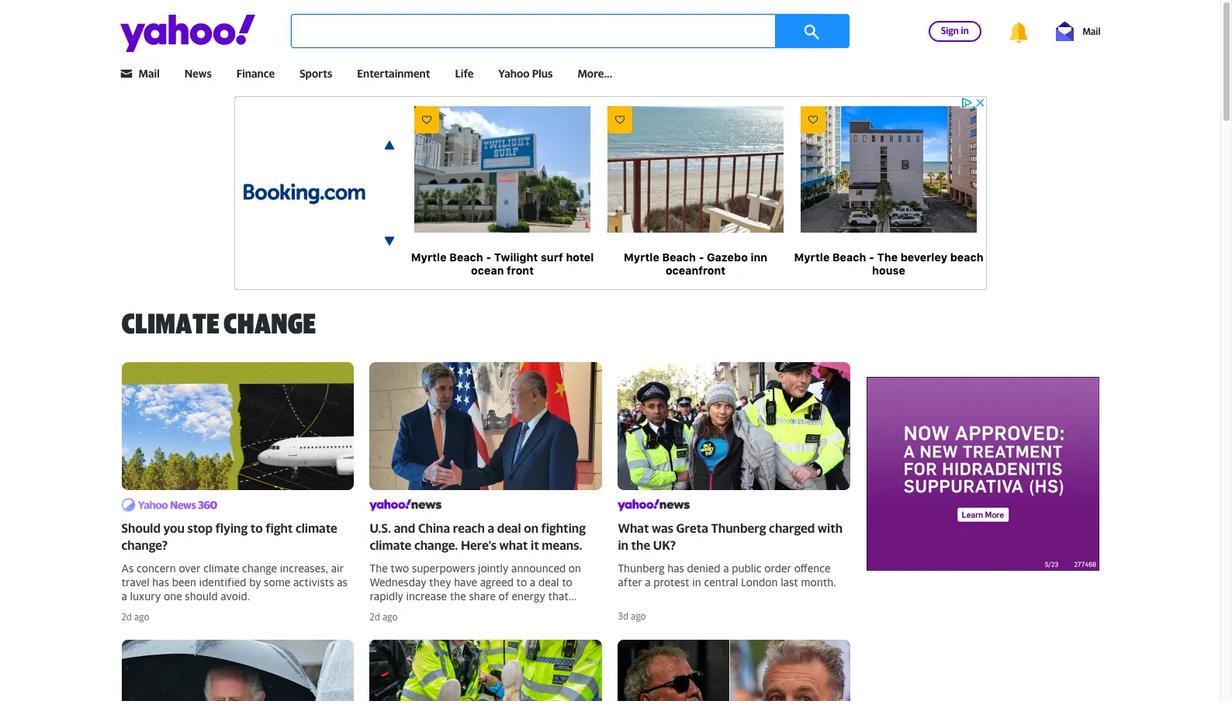 Task type: vqa. For each thing, say whether or not it's contained in the screenshot.
that to the top
yes



Task type: describe. For each thing, give the bounding box(es) containing it.
1 horizontal spatial mail
[[1083, 25, 1101, 37]]

you
[[163, 521, 185, 536]]

in inside thunberg has denied a public order offence after a protest in central london last month.
[[693, 576, 702, 589]]

finance link
[[237, 67, 275, 80]]

yahoo news 360 image
[[122, 497, 218, 514]]

entertainment
[[357, 67, 430, 80]]

order
[[765, 562, 792, 575]]

what was greta thunberg charged with in the uk?
[[618, 521, 843, 553]]

to inside should you stop flying to fight climate change?
[[251, 521, 263, 536]]

energy
[[512, 590, 546, 603]]

0 horizontal spatial that
[[500, 619, 521, 632]]

one
[[164, 590, 182, 603]]

sources
[[485, 604, 523, 618]]

china
[[418, 521, 450, 536]]

announced
[[512, 562, 566, 575]]

the inside the two superpowers jointly announced on wednesday they have agreed to a deal to rapidly increase the share of energy that comes from renewable sources and to reduce greenhouse gas emissions that cause global warming.
[[450, 590, 466, 603]]

news
[[185, 67, 212, 80]]

global
[[554, 619, 584, 632]]

fighting
[[542, 521, 586, 536]]

has inside as concern over climate change increases, air travel has been identified by some activists as a luxury one should avoid.
[[152, 576, 169, 589]]

it
[[531, 538, 539, 553]]

what
[[618, 521, 649, 536]]

should you stop flying to fight climate change? link
[[122, 362, 354, 604]]

offence
[[795, 562, 831, 575]]

they
[[429, 576, 451, 589]]

emissions
[[449, 619, 497, 632]]

with
[[818, 521, 843, 536]]

a inside as concern over climate change increases, air travel has been identified by some activists as a luxury one should avoid.
[[122, 590, 127, 603]]

public
[[732, 562, 762, 575]]

a inside the two superpowers jointly announced on wednesday they have agreed to a deal to rapidly increase the share of energy that comes from renewable sources and to reduce greenhouse gas emissions that cause global warming.
[[530, 576, 536, 589]]

comes
[[370, 604, 402, 618]]

entertainment link
[[357, 67, 430, 80]]

yahoo plus
[[499, 67, 553, 80]]

u.s. and china reach a deal on fighting climate change. here's what it means. link
[[370, 362, 603, 604]]

travel
[[122, 576, 150, 589]]

yahoo news image
[[370, 497, 442, 514]]

means.
[[542, 538, 583, 553]]

stop
[[188, 521, 213, 536]]

superpowers
[[412, 562, 475, 575]]

thunberg inside what was greta thunberg charged with in the uk?
[[712, 521, 767, 536]]

should you stop flying to fight climate change?
[[122, 521, 338, 553]]

climate inside u.s. and china reach a deal on fighting climate change. here's what it means.
[[370, 538, 412, 553]]

deal inside u.s. and china reach a deal on fighting climate change. here's what it means.
[[497, 521, 521, 536]]

to up energy
[[517, 576, 527, 589]]

yahoo news uk image
[[618, 497, 690, 514]]

activists
[[293, 576, 334, 589]]

1 horizontal spatial mail link
[[1056, 21, 1101, 41]]

by
[[249, 576, 261, 589]]

renewable
[[431, 604, 482, 618]]

of
[[499, 590, 509, 603]]

change?
[[122, 538, 168, 553]]

deal inside the two superpowers jointly announced on wednesday they have agreed to a deal to rapidly increase the share of energy that comes from renewable sources and to reduce greenhouse gas emissions that cause global warming.
[[539, 576, 559, 589]]

last
[[781, 576, 799, 589]]

and inside u.s. and china reach a deal on fighting climate change. here's what it means.
[[394, 521, 416, 536]]

london
[[741, 576, 778, 589]]

air
[[331, 562, 344, 575]]

been
[[172, 576, 196, 589]]

2d for u.s. and china reach a deal on fighting climate change. here's what it means.
[[370, 612, 380, 624]]

sports link
[[300, 67, 333, 80]]

the inside what was greta thunberg charged with in the uk?
[[632, 538, 651, 553]]

3d
[[618, 611, 629, 623]]

share
[[469, 590, 496, 603]]

u.s. and china reach a deal on fighting climate change. here's what it means.
[[370, 521, 586, 553]]

over
[[179, 562, 201, 575]]

two
[[391, 562, 409, 575]]

new!
[[827, 14, 850, 26]]

sign in
[[942, 24, 970, 36]]

ago for u.s. and china reach a deal on fighting climate change. here's what it means.
[[383, 612, 398, 624]]

climate inside as concern over climate change increases, air travel has been identified by some activists as a luxury one should avoid.
[[204, 562, 239, 575]]

identified
[[199, 576, 247, 589]]

and inside the two superpowers jointly announced on wednesday they have agreed to a deal to rapidly increase the share of energy that comes from renewable sources and to reduce greenhouse gas emissions that cause global warming.
[[525, 604, 544, 618]]

cause
[[523, 619, 552, 632]]

denied
[[688, 562, 721, 575]]

climate inside should you stop flying to fight climate change?
[[296, 521, 338, 536]]

change.
[[414, 538, 458, 553]]

more...
[[578, 67, 613, 80]]

protest
[[654, 576, 690, 589]]

from
[[405, 604, 429, 618]]

rapidly
[[370, 590, 404, 603]]

on inside u.s. and china reach a deal on fighting climate change. here's what it means.
[[524, 521, 539, 536]]

New! search field
[[291, 14, 850, 48]]

climate change
[[122, 307, 316, 340]]



Task type: locate. For each thing, give the bounding box(es) containing it.
thunberg has denied a public order offence after a protest in central london last month.
[[618, 562, 837, 589]]

0 vertical spatial thunberg
[[712, 521, 767, 536]]

to
[[251, 521, 263, 536], [517, 576, 527, 589], [562, 576, 573, 589], [546, 604, 557, 618]]

2 2d from the left
[[370, 612, 380, 624]]

0 horizontal spatial ago
[[134, 612, 149, 624]]

in
[[962, 24, 970, 36], [618, 538, 629, 553], [693, 576, 702, 589]]

that up the reduce
[[548, 590, 569, 603]]

thunberg up after
[[618, 562, 665, 575]]

2d ago down luxury
[[122, 612, 149, 624]]

2 2d ago from the left
[[370, 612, 398, 624]]

in down what
[[618, 538, 629, 553]]

flying
[[216, 521, 248, 536]]

more... link
[[578, 67, 613, 80]]

ago
[[631, 611, 646, 623], [134, 612, 149, 624], [383, 612, 398, 624]]

news link
[[185, 67, 212, 80]]

ago down luxury
[[134, 612, 149, 624]]

a up here's
[[488, 521, 495, 536]]

1 vertical spatial mail
[[139, 67, 160, 80]]

thunberg up public
[[712, 521, 767, 536]]

as
[[337, 576, 348, 589]]

toolbar
[[904, 19, 1101, 43]]

after
[[618, 576, 643, 589]]

the up renewable
[[450, 590, 466, 603]]

2d ago for u.s. and china reach a deal on fighting climate change. here's what it means.
[[370, 612, 398, 624]]

1 vertical spatial in
[[618, 538, 629, 553]]

the two superpowers jointly announced on wednesday they have agreed to a deal to rapidly increase the share of energy that comes from renewable sources and to reduce greenhouse gas emissions that cause global warming.
[[370, 562, 594, 646]]

avoid.
[[221, 590, 250, 603]]

0 vertical spatial advertisement region
[[234, 96, 987, 290]]

0 horizontal spatial 2d
[[122, 612, 132, 624]]

ago right 3d
[[631, 611, 646, 623]]

jointly
[[478, 562, 509, 575]]

a right after
[[645, 576, 651, 589]]

1 vertical spatial and
[[525, 604, 544, 618]]

has inside thunberg has denied a public order offence after a protest in central london last month.
[[668, 562, 685, 575]]

on up it
[[524, 521, 539, 536]]

0 horizontal spatial the
[[450, 590, 466, 603]]

in inside sign in link
[[962, 24, 970, 36]]

month.
[[802, 576, 837, 589]]

deal down the announced
[[539, 576, 559, 589]]

greta
[[677, 521, 709, 536]]

1 2d from the left
[[122, 612, 132, 624]]

0 horizontal spatial 2d ago
[[122, 612, 149, 624]]

on inside the two superpowers jointly announced on wednesday they have agreed to a deal to rapidly increase the share of energy that comes from renewable sources and to reduce greenhouse gas emissions that cause global warming.
[[569, 562, 582, 575]]

warming.
[[370, 633, 415, 646]]

mail
[[1083, 25, 1101, 37], [139, 67, 160, 80]]

0 vertical spatial has
[[668, 562, 685, 575]]

life
[[455, 67, 474, 80]]

and
[[394, 521, 416, 536], [525, 604, 544, 618]]

yahoo
[[499, 67, 530, 80]]

on
[[524, 521, 539, 536], [569, 562, 582, 575]]

in down denied
[[693, 576, 702, 589]]

in inside what was greta thunberg charged with in the uk?
[[618, 538, 629, 553]]

0 horizontal spatial deal
[[497, 521, 521, 536]]

Search query text field
[[291, 14, 827, 48]]

deal
[[497, 521, 521, 536], [539, 576, 559, 589]]

0 vertical spatial deal
[[497, 521, 521, 536]]

have
[[454, 576, 478, 589]]

mail link
[[1056, 21, 1101, 41], [139, 67, 160, 80]]

climate change main content
[[114, 306, 859, 702]]

ago for what was greta thunberg charged with in the uk?
[[631, 611, 646, 623]]

0 horizontal spatial has
[[152, 576, 169, 589]]

1 horizontal spatial on
[[569, 562, 582, 575]]

that
[[548, 590, 569, 603], [500, 619, 521, 632]]

0 horizontal spatial and
[[394, 521, 416, 536]]

should
[[185, 590, 218, 603]]

a inside u.s. and china reach a deal on fighting climate change. here's what it means.
[[488, 521, 495, 536]]

thunberg
[[712, 521, 767, 536], [618, 562, 665, 575]]

concern
[[137, 562, 176, 575]]

0 vertical spatial the
[[632, 538, 651, 553]]

a up central
[[724, 562, 730, 575]]

change inside as concern over climate change increases, air travel has been identified by some activists as a luxury one should avoid.
[[242, 562, 277, 575]]

climate
[[122, 307, 220, 340], [296, 521, 338, 536], [370, 538, 412, 553], [204, 562, 239, 575]]

agreed
[[480, 576, 514, 589]]

to left the fight
[[251, 521, 263, 536]]

0 vertical spatial and
[[394, 521, 416, 536]]

1 horizontal spatial has
[[668, 562, 685, 575]]

reduce
[[560, 604, 594, 618]]

2 horizontal spatial in
[[962, 24, 970, 36]]

finance
[[237, 67, 275, 80]]

1 horizontal spatial 2d ago
[[370, 612, 398, 624]]

2d ago for should you stop flying to fight climate change?
[[122, 612, 149, 624]]

on down means.
[[569, 562, 582, 575]]

2d ago down rapidly
[[370, 612, 398, 624]]

3d ago
[[618, 611, 646, 623]]

change
[[224, 307, 316, 340], [242, 562, 277, 575]]

1 vertical spatial has
[[152, 576, 169, 589]]

2 horizontal spatial ago
[[631, 611, 646, 623]]

plus
[[532, 67, 553, 80]]

central
[[705, 576, 739, 589]]

life link
[[455, 67, 474, 80]]

0 horizontal spatial on
[[524, 521, 539, 536]]

has down concern
[[152, 576, 169, 589]]

2d down luxury
[[122, 612, 132, 624]]

1 horizontal spatial thunberg
[[712, 521, 767, 536]]

ago for should you stop flying to fight climate change?
[[134, 612, 149, 624]]

1 vertical spatial advertisement region
[[867, 377, 1100, 571]]

sports
[[300, 67, 333, 80]]

as concern over climate change increases, air travel has been identified by some activists as a luxury one should avoid.
[[122, 562, 348, 603]]

1 horizontal spatial in
[[693, 576, 702, 589]]

has up protest
[[668, 562, 685, 575]]

0 horizontal spatial mail link
[[139, 67, 160, 80]]

1 vertical spatial on
[[569, 562, 582, 575]]

0 vertical spatial on
[[524, 521, 539, 536]]

what
[[500, 538, 528, 553]]

was
[[652, 521, 674, 536]]

increase
[[406, 590, 447, 603]]

in right sign
[[962, 24, 970, 36]]

deal up what
[[497, 521, 521, 536]]

luxury
[[130, 590, 161, 603]]

a
[[488, 521, 495, 536], [724, 562, 730, 575], [530, 576, 536, 589], [645, 576, 651, 589], [122, 590, 127, 603]]

the down what
[[632, 538, 651, 553]]

0 vertical spatial that
[[548, 590, 569, 603]]

charged
[[769, 521, 815, 536]]

sign in link
[[929, 21, 982, 42]]

2d ago
[[122, 612, 149, 624], [370, 612, 398, 624]]

1 vertical spatial that
[[500, 619, 521, 632]]

1 horizontal spatial deal
[[539, 576, 559, 589]]

0 vertical spatial mail
[[1083, 25, 1101, 37]]

to up "cause"
[[546, 604, 557, 618]]

1 horizontal spatial that
[[548, 590, 569, 603]]

has
[[668, 562, 685, 575], [152, 576, 169, 589]]

toolbar containing sign in
[[904, 19, 1101, 43]]

reach
[[453, 521, 485, 536]]

1 horizontal spatial 2d
[[370, 612, 380, 624]]

what was greta thunberg charged with in the uk? link
[[618, 362, 851, 604]]

greenhouse
[[370, 619, 427, 632]]

1 vertical spatial mail link
[[139, 67, 160, 80]]

gas
[[430, 619, 446, 632]]

2d down rapidly
[[370, 612, 380, 624]]

sign
[[942, 24, 960, 36]]

wednesday
[[370, 576, 427, 589]]

uk?
[[654, 538, 676, 553]]

2d for should you stop flying to fight climate change?
[[122, 612, 132, 624]]

the
[[370, 562, 388, 575]]

fight
[[266, 521, 293, 536]]

a up energy
[[530, 576, 536, 589]]

1 vertical spatial change
[[242, 562, 277, 575]]

and down yahoo news image on the left of the page
[[394, 521, 416, 536]]

0 horizontal spatial in
[[618, 538, 629, 553]]

1 horizontal spatial and
[[525, 604, 544, 618]]

thunberg inside thunberg has denied a public order offence after a protest in central london last month.
[[618, 562, 665, 575]]

1 vertical spatial the
[[450, 590, 466, 603]]

some
[[264, 576, 291, 589]]

u.s.
[[370, 521, 391, 536]]

advertisement region
[[234, 96, 987, 290], [867, 377, 1100, 571]]

1 vertical spatial thunberg
[[618, 562, 665, 575]]

a down the travel
[[122, 590, 127, 603]]

0 horizontal spatial thunberg
[[618, 562, 665, 575]]

and up "cause"
[[525, 604, 544, 618]]

0 horizontal spatial mail
[[139, 67, 160, 80]]

ago down rapidly
[[383, 612, 398, 624]]

0 vertical spatial in
[[962, 24, 970, 36]]

that down sources
[[500, 619, 521, 632]]

1 vertical spatial deal
[[539, 576, 559, 589]]

1 2d ago from the left
[[122, 612, 149, 624]]

1 horizontal spatial the
[[632, 538, 651, 553]]

0 vertical spatial change
[[224, 307, 316, 340]]

1 horizontal spatial ago
[[383, 612, 398, 624]]

increases,
[[280, 562, 328, 575]]

should
[[122, 521, 161, 536]]

0 vertical spatial mail link
[[1056, 21, 1101, 41]]

as
[[122, 562, 134, 575]]

2 vertical spatial in
[[693, 576, 702, 589]]

the
[[632, 538, 651, 553], [450, 590, 466, 603]]

to up the reduce
[[562, 576, 573, 589]]

here's
[[461, 538, 497, 553]]



